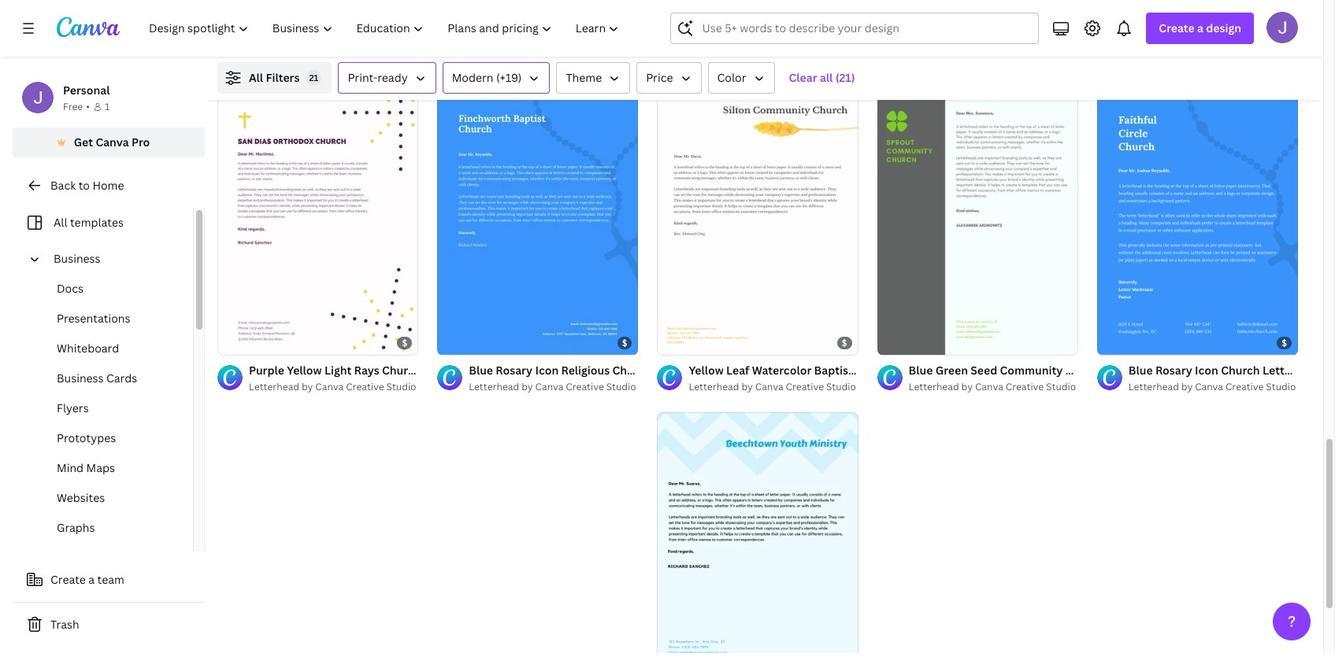 Task type: describe. For each thing, give the bounding box(es) containing it.
canva inside yellow leaf watercolor baptist church letterhead letterhead by canva creative studio
[[755, 380, 783, 394]]

business cards
[[57, 371, 137, 386]]

seed
[[971, 363, 997, 378]]

plum
[[469, 45, 496, 60]]

turquoise city church letterhead letterhead by canva creative studio
[[249, 45, 430, 76]]

clear all (21) button
[[781, 62, 863, 94]]

trash
[[50, 618, 79, 633]]

all
[[820, 70, 833, 85]]

pattern
[[1027, 45, 1067, 60]]

gold dove simple church letterhead image
[[1097, 0, 1298, 37]]

community
[[1000, 363, 1063, 378]]

mind maps
[[57, 461, 115, 476]]

flyers link
[[25, 394, 193, 424]]

church inside blue green seed community church flower pastor letterhead letterhead by canva creative studio
[[1066, 363, 1105, 378]]

back to home link
[[13, 170, 205, 202]]

gold
[[1129, 45, 1154, 60]]

blue green seed community church flower pastor letterhead link
[[909, 362, 1243, 380]]

modern
[[452, 70, 494, 85]]

green
[[936, 363, 968, 378]]

print-ready
[[348, 70, 408, 85]]

Search search field
[[702, 13, 1029, 43]]

simple
[[1187, 45, 1224, 60]]

flyers
[[57, 401, 89, 416]]

ready
[[377, 70, 408, 85]]

canva inside button
[[96, 135, 129, 150]]

icon for church
[[1195, 363, 1218, 378]]

gold dove simple church letterhead link
[[1129, 44, 1328, 62]]

create for create a team
[[50, 573, 86, 588]]

pastor
[[1146, 363, 1181, 378]]

plum gospel church letterhead letterhead by canva creative studio
[[469, 45, 640, 76]]

blue rosary icon church letterhead letterhead by canva creative studio
[[1129, 363, 1322, 394]]

jacob simon image
[[1267, 12, 1298, 43]]

price
[[646, 70, 673, 85]]

blue green seed community church flower pastor letterhead letterhead by canva creative studio
[[909, 363, 1243, 394]]

letterhead by canva creative studio link for blue rosary icon church letterhead
[[1129, 380, 1298, 395]]

canva inside blue rosary icon religious church letterhead letterhead by canva creative studio
[[535, 380, 564, 394]]

flower
[[1107, 363, 1143, 378]]

light
[[324, 363, 352, 378]]

get canva pro button
[[13, 128, 205, 158]]

yellow inside purple yellow light rays church letterhead letterhead by canva creative studio
[[287, 363, 322, 378]]

letterhead by canva creative studio link for blue green seed community church flower pastor letterhead
[[909, 380, 1078, 395]]

a for design
[[1197, 20, 1204, 35]]

modern (+19)
[[452, 70, 522, 85]]

church down design at the top right of the page
[[1227, 45, 1266, 60]]

gold dove simple church letterhead
[[1129, 45, 1328, 60]]

modern (+19) button
[[442, 62, 550, 94]]

team
[[97, 573, 124, 588]]

creative inside blue green seed community church flower pastor letterhead letterhead by canva creative studio
[[1006, 380, 1044, 394]]

pro
[[132, 135, 150, 150]]

back
[[50, 178, 76, 193]]

21
[[309, 72, 319, 83]]

all templates
[[54, 215, 124, 230]]

all filters
[[249, 70, 300, 85]]

gray religion crosses pattern church letterhead link
[[909, 44, 1171, 62]]

purple yellow light rays church letterhead letterhead by canva creative studio
[[249, 363, 483, 393]]

by inside purple yellow light rays church letterhead letterhead by canva creative studio
[[302, 380, 313, 393]]

prototypes link
[[25, 424, 193, 454]]

$ up the pattern
[[1062, 19, 1067, 31]]

create a team button
[[13, 565, 205, 596]]

blue rosary icon church letterhead link
[[1129, 362, 1322, 380]]

(21)
[[836, 70, 855, 85]]

letterhead by canva creative studio link for purple yellow light rays church letterhead
[[249, 379, 418, 395]]

yellow leaf watercolor baptist church letterhead letterhead by canva creative studio
[[689, 363, 957, 394]]

letterhead by canva creative studio link for yellow leaf watercolor baptist church letterhead
[[689, 380, 858, 395]]

church right the pattern
[[1070, 45, 1109, 60]]

to
[[78, 178, 90, 193]]

rosary for blue rosary icon religious church letterhead
[[496, 363, 533, 378]]

canva inside plum gospel church letterhead letterhead by canva creative studio
[[535, 63, 564, 76]]

yellow leaf watercolor baptist church letterhead image
[[657, 95, 858, 355]]

cards
[[106, 371, 137, 386]]

presentations
[[57, 311, 130, 326]]

create a team
[[50, 573, 124, 588]]

blue green seed community church flower pastor letterhead image
[[877, 95, 1078, 355]]

$ for yellow leaf watercolor baptist church letterhead
[[842, 337, 847, 349]]

watercolor
[[752, 363, 812, 378]]

church inside yellow leaf watercolor baptist church letterhead letterhead by canva creative studio
[[856, 363, 895, 378]]

color
[[717, 70, 746, 85]]

get canva pro
[[74, 135, 150, 150]]

websites link
[[25, 484, 193, 514]]

top level navigation element
[[139, 13, 633, 44]]

by down white with mint green dove illustration church letterhead (us) image
[[742, 63, 753, 76]]

canva inside blue rosary icon church letterhead letterhead by canva creative studio
[[1195, 380, 1223, 394]]

baptist
[[814, 363, 853, 378]]

letterhead by canva creative studio link for turquoise city church letterhead
[[249, 62, 418, 77]]

creative inside blue rosary icon church letterhead letterhead by canva creative studio
[[1226, 380, 1264, 394]]

turquoise city church letterhead link
[[249, 44, 430, 62]]

(+19)
[[496, 70, 522, 85]]

city
[[305, 45, 327, 60]]

studio inside blue rosary icon religious church letterhead letterhead by canva creative studio
[[606, 380, 636, 394]]

canva inside purple yellow light rays church letterhead letterhead by canva creative studio
[[315, 380, 344, 393]]

creative inside blue rosary icon religious church letterhead letterhead by canva creative studio
[[566, 380, 604, 394]]

all templates link
[[22, 208, 184, 238]]

studio inside turquoise city church letterhead letterhead by canva creative studio
[[386, 62, 416, 76]]



Task type: locate. For each thing, give the bounding box(es) containing it.
2 icon from the left
[[1195, 363, 1218, 378]]

by inside yellow leaf watercolor baptist church letterhead letterhead by canva creative studio
[[742, 380, 753, 394]]

maps
[[86, 461, 115, 476]]

blue rosary icon religious church letterhead letterhead by canva creative studio
[[469, 363, 714, 394]]

icon
[[535, 363, 559, 378], [1195, 363, 1218, 378]]

by down gospel
[[522, 63, 533, 76]]

by inside blue green seed community church flower pastor letterhead letterhead by canva creative studio
[[962, 380, 973, 394]]

rosary
[[496, 363, 533, 378], [1156, 363, 1192, 378]]

blue rosary icon church letterhead image
[[1097, 95, 1298, 355]]

create inside create a design dropdown button
[[1159, 20, 1195, 35]]

studio down baptist
[[826, 380, 856, 394]]

business for business
[[54, 251, 100, 266]]

1 horizontal spatial yellow
[[689, 363, 724, 378]]

business up docs
[[54, 251, 100, 266]]

studio down blue green seed community church flower pastor letterhead link
[[1046, 380, 1076, 394]]

church inside blue rosary icon religious church letterhead letterhead by canva creative studio
[[612, 363, 651, 378]]

creative inside plum gospel church letterhead letterhead by canva creative studio
[[566, 63, 604, 76]]

creative inside purple yellow light rays church letterhead letterhead by canva creative studio
[[346, 380, 384, 393]]

0 horizontal spatial blue
[[469, 363, 493, 378]]

letterhead by canva creative studio
[[689, 63, 856, 76]]

studio inside blue rosary icon church letterhead letterhead by canva creative studio
[[1266, 380, 1296, 394]]

create inside create a team button
[[50, 573, 86, 588]]

prototypes
[[57, 431, 116, 446]]

create left team at bottom left
[[50, 573, 86, 588]]

letterhead by canva creative studio link
[[249, 62, 418, 77], [469, 62, 638, 78], [689, 62, 858, 78], [249, 379, 418, 395], [469, 380, 638, 395], [689, 380, 858, 395], [909, 380, 1078, 395], [1129, 380, 1298, 395]]

clear
[[789, 70, 817, 85]]

back to home
[[50, 178, 124, 193]]

canva inside turquoise city church letterhead letterhead by canva creative studio
[[315, 62, 344, 76]]

icon left religious
[[535, 363, 559, 378]]

dove
[[1157, 45, 1185, 60]]

blue
[[469, 363, 493, 378], [909, 363, 933, 378], [1129, 363, 1153, 378]]

creative inside yellow leaf watercolor baptist church letterhead letterhead by canva creative studio
[[786, 380, 824, 394]]

rosary left religious
[[496, 363, 533, 378]]

a inside dropdown button
[[1197, 20, 1204, 35]]

design
[[1206, 20, 1241, 35]]

0 vertical spatial create
[[1159, 20, 1195, 35]]

leaf
[[726, 363, 749, 378]]

canva down turquoise city church letterhead link
[[315, 62, 344, 76]]

canva down religious
[[535, 380, 564, 394]]

rosary inside blue rosary icon church letterhead letterhead by canva creative studio
[[1156, 363, 1192, 378]]

a inside button
[[88, 573, 95, 588]]

0 horizontal spatial yellow
[[287, 363, 322, 378]]

create for create a design
[[1159, 20, 1195, 35]]

a
[[1197, 20, 1204, 35], [88, 573, 95, 588]]

1 horizontal spatial a
[[1197, 20, 1204, 35]]

all left filters
[[249, 70, 263, 85]]

purple yellow light rays church letterhead link
[[249, 362, 483, 379]]

business link
[[47, 244, 184, 274]]

icon for religious
[[535, 363, 559, 378]]

by inside blue rosary icon church letterhead letterhead by canva creative studio
[[1181, 380, 1193, 394]]

blue for blue green seed community church flower pastor letterhead
[[909, 363, 933, 378]]

$ up 'blue rosary icon religious church letterhead' link
[[622, 337, 627, 349]]

creative
[[346, 62, 384, 76], [566, 63, 604, 76], [786, 63, 824, 76], [346, 380, 384, 393], [566, 380, 604, 394], [786, 380, 824, 394], [1006, 380, 1044, 394], [1226, 380, 1264, 394]]

gray religion crosses pattern church letterhead
[[909, 45, 1171, 60]]

•
[[86, 100, 90, 113]]

religion
[[937, 45, 980, 60]]

all for all filters
[[249, 70, 263, 85]]

print-
[[348, 70, 377, 85]]

color button
[[708, 62, 775, 94]]

create a design button
[[1146, 13, 1254, 44]]

blue inside blue rosary icon religious church letterhead letterhead by canva creative studio
[[469, 363, 493, 378]]

0 horizontal spatial icon
[[535, 363, 559, 378]]

0 vertical spatial a
[[1197, 20, 1204, 35]]

by down the leaf
[[742, 380, 753, 394]]

by down blue rosary icon church letterhead link
[[1181, 380, 1193, 394]]

rosary inside blue rosary icon religious church letterhead letterhead by canva creative studio
[[496, 363, 533, 378]]

0 horizontal spatial all
[[54, 215, 67, 230]]

studio right clear
[[826, 63, 856, 76]]

1 horizontal spatial rosary
[[1156, 363, 1192, 378]]

by down green
[[962, 380, 973, 394]]

studio right 'theme'
[[606, 63, 636, 76]]

blue white ignite youth church stripes letterhead image
[[657, 413, 858, 654]]

$ up baptist
[[842, 337, 847, 349]]

0 horizontal spatial rosary
[[496, 363, 533, 378]]

a left design at the top right of the page
[[1197, 20, 1204, 35]]

canva down blue rosary icon church letterhead link
[[1195, 380, 1223, 394]]

yellow
[[287, 363, 322, 378], [689, 363, 724, 378]]

church up print-
[[329, 45, 368, 60]]

rosary for blue rosary icon church letterhead
[[1156, 363, 1192, 378]]

create up dove
[[1159, 20, 1195, 35]]

studio inside yellow leaf watercolor baptist church letterhead letterhead by canva creative studio
[[826, 380, 856, 394]]

church inside turquoise city church letterhead letterhead by canva creative studio
[[329, 45, 368, 60]]

yellow left light
[[287, 363, 322, 378]]

business cards link
[[25, 364, 193, 394]]

studio down purple yellow light rays church letterhead link in the bottom of the page
[[386, 380, 416, 393]]

1 vertical spatial all
[[54, 215, 67, 230]]

mind maps link
[[25, 454, 193, 484]]

$ for purple yellow light rays church letterhead
[[402, 337, 407, 349]]

whiteboard
[[57, 341, 119, 356]]

religious
[[561, 363, 610, 378]]

1 rosary from the left
[[496, 363, 533, 378]]

a left team at bottom left
[[88, 573, 95, 588]]

2 blue from the left
[[909, 363, 933, 378]]

canva left clear
[[755, 63, 783, 76]]

print-ready button
[[338, 62, 436, 94]]

by
[[302, 62, 313, 76], [522, 63, 533, 76], [742, 63, 753, 76], [302, 380, 313, 393], [522, 380, 533, 394], [742, 380, 753, 394], [962, 380, 973, 394], [1181, 380, 1193, 394]]

rays
[[354, 363, 379, 378]]

studio inside plum gospel church letterhead letterhead by canva creative studio
[[606, 63, 636, 76]]

by down purple yellow light rays church letterhead link in the bottom of the page
[[302, 380, 313, 393]]

church inside purple yellow light rays church letterhead letterhead by canva creative studio
[[382, 363, 421, 378]]

theme
[[566, 70, 602, 85]]

a for team
[[88, 573, 95, 588]]

free
[[63, 100, 83, 113]]

$ for blue rosary icon religious church letterhead
[[622, 337, 627, 349]]

by inside plum gospel church letterhead letterhead by canva creative studio
[[522, 63, 533, 76]]

1 horizontal spatial create
[[1159, 20, 1195, 35]]

3 blue from the left
[[1129, 363, 1153, 378]]

create
[[1159, 20, 1195, 35], [50, 573, 86, 588]]

0 horizontal spatial a
[[88, 573, 95, 588]]

business for business cards
[[57, 371, 104, 386]]

home
[[92, 178, 124, 193]]

gray
[[909, 45, 934, 60]]

by inside blue rosary icon religious church letterhead letterhead by canva creative studio
[[522, 380, 533, 394]]

canva inside blue green seed community church flower pastor letterhead letterhead by canva creative studio
[[975, 380, 1003, 394]]

blue rosary icon religious church letterhead link
[[469, 362, 714, 380]]

gray religion crosses pattern church letterhead image
[[877, 0, 1078, 37]]

studio inside purple yellow light rays church letterhead letterhead by canva creative studio
[[386, 380, 416, 393]]

canva down seed
[[975, 380, 1003, 394]]

2 rosary from the left
[[1156, 363, 1192, 378]]

purple yellow light rays church letterhead image
[[217, 95, 418, 355]]

canva left "pro"
[[96, 135, 129, 150]]

church inside plum gospel church letterhead letterhead by canva creative studio
[[539, 45, 578, 60]]

$ up blue rosary icon church letterhead link
[[1282, 337, 1287, 349]]

church right rays
[[382, 363, 421, 378]]

blue inside blue rosary icon church letterhead letterhead by canva creative studio
[[1129, 363, 1153, 378]]

None search field
[[671, 13, 1039, 44]]

studio
[[386, 62, 416, 76], [606, 63, 636, 76], [826, 63, 856, 76], [386, 380, 416, 393], [606, 380, 636, 394], [826, 380, 856, 394], [1046, 380, 1076, 394], [1266, 380, 1296, 394]]

graphs
[[57, 521, 95, 536]]

icon inside blue rosary icon religious church letterhead letterhead by canva creative studio
[[535, 363, 559, 378]]

letterhead
[[371, 45, 430, 60], [581, 45, 640, 60], [1111, 45, 1171, 60], [1269, 45, 1328, 60], [249, 62, 299, 76], [469, 63, 519, 76], [689, 63, 739, 76], [424, 363, 483, 378], [654, 363, 714, 378], [897, 363, 957, 378], [1183, 363, 1243, 378], [1263, 363, 1322, 378], [249, 380, 299, 393], [469, 380, 519, 394], [689, 380, 739, 394], [909, 380, 959, 394], [1129, 380, 1179, 394]]

1 horizontal spatial icon
[[1195, 363, 1218, 378]]

church up 'theme'
[[539, 45, 578, 60]]

turquoise
[[249, 45, 302, 60]]

1 horizontal spatial all
[[249, 70, 263, 85]]

1 yellow from the left
[[287, 363, 322, 378]]

theme button
[[556, 62, 630, 94]]

filters
[[266, 70, 300, 85]]

canva down light
[[315, 380, 344, 393]]

blue for blue rosary icon church letterhead
[[1129, 363, 1153, 378]]

studio down 'blue rosary icon religious church letterhead' link
[[606, 380, 636, 394]]

church right religious
[[612, 363, 651, 378]]

by down city
[[302, 62, 313, 76]]

canva
[[315, 62, 344, 76], [535, 63, 564, 76], [755, 63, 783, 76], [96, 135, 129, 150], [315, 380, 344, 393], [535, 380, 564, 394], [755, 380, 783, 394], [975, 380, 1003, 394], [1195, 380, 1223, 394]]

studio right print-
[[386, 62, 416, 76]]

business
[[54, 251, 100, 266], [57, 371, 104, 386]]

letterhead by canva creative studio link for blue rosary icon religious church letterhead
[[469, 380, 638, 395]]

trash link
[[13, 610, 205, 641]]

1
[[105, 100, 110, 113]]

crosses
[[982, 45, 1024, 60]]

get
[[74, 135, 93, 150]]

by inside turquoise city church letterhead letterhead by canva creative studio
[[302, 62, 313, 76]]

church left flower
[[1066, 363, 1105, 378]]

yellow inside yellow leaf watercolor baptist church letterhead letterhead by canva creative studio
[[689, 363, 724, 378]]

presentations link
[[25, 304, 193, 334]]

yellow leaf watercolor baptist church letterhead link
[[689, 362, 957, 380]]

white with mint green dove illustration church letterhead (us) image
[[657, 0, 858, 37]]

2 horizontal spatial blue
[[1129, 363, 1153, 378]]

church inside blue rosary icon church letterhead letterhead by canva creative studio
[[1221, 363, 1260, 378]]

1 vertical spatial create
[[50, 573, 86, 588]]

create a design
[[1159, 20, 1241, 35]]

blue rosary icon religious church letterhead image
[[437, 95, 638, 355]]

0 vertical spatial business
[[54, 251, 100, 266]]

websites
[[57, 491, 105, 506]]

business up flyers
[[57, 371, 104, 386]]

0 vertical spatial all
[[249, 70, 263, 85]]

1 horizontal spatial blue
[[909, 363, 933, 378]]

blue for blue rosary icon religious church letterhead
[[469, 363, 493, 378]]

all for all templates
[[54, 215, 67, 230]]

1 vertical spatial a
[[88, 573, 95, 588]]

$
[[842, 19, 847, 31], [1062, 19, 1067, 31], [402, 337, 407, 349], [622, 337, 627, 349], [842, 337, 847, 349], [1282, 337, 1287, 349]]

$ up (21)
[[842, 19, 847, 31]]

mind
[[57, 461, 84, 476]]

1 blue from the left
[[469, 363, 493, 378]]

whiteboard link
[[25, 334, 193, 364]]

all left templates
[[54, 215, 67, 230]]

purple
[[249, 363, 284, 378]]

gospel
[[499, 45, 537, 60]]

graphs link
[[25, 514, 193, 544]]

docs link
[[25, 274, 193, 304]]

icon inside blue rosary icon church letterhead letterhead by canva creative studio
[[1195, 363, 1218, 378]]

letterhead by canva creative studio link for plum gospel church letterhead
[[469, 62, 638, 78]]

1 icon from the left
[[535, 363, 559, 378]]

$ up purple yellow light rays church letterhead link in the bottom of the page
[[402, 337, 407, 349]]

blue inside blue green seed community church flower pastor letterhead letterhead by canva creative studio
[[909, 363, 933, 378]]

clear all (21)
[[789, 70, 855, 85]]

turquoise city church letterhead image
[[217, 0, 418, 37]]

rosary right flower
[[1156, 363, 1192, 378]]

yellow left the leaf
[[689, 363, 724, 378]]

studio down blue rosary icon church letterhead link
[[1266, 380, 1296, 394]]

templates
[[70, 215, 124, 230]]

2 yellow from the left
[[689, 363, 724, 378]]

canva down the "watercolor"
[[755, 380, 783, 394]]

$ for blue rosary icon church letterhead
[[1282, 337, 1287, 349]]

church right pastor
[[1221, 363, 1260, 378]]

0 horizontal spatial create
[[50, 573, 86, 588]]

1 vertical spatial business
[[57, 371, 104, 386]]

docs
[[57, 281, 84, 296]]

21 filter options selected element
[[306, 70, 322, 86]]

plum gospel church letterhead image
[[437, 0, 638, 37]]

icon right pastor
[[1195, 363, 1218, 378]]

church right baptist
[[856, 363, 895, 378]]

price button
[[637, 62, 701, 94]]

creative inside turquoise city church letterhead letterhead by canva creative studio
[[346, 62, 384, 76]]

by down 'blue rosary icon religious church letterhead' link
[[522, 380, 533, 394]]

canva down plum gospel church letterhead link
[[535, 63, 564, 76]]

studio inside blue green seed community church flower pastor letterhead letterhead by canva creative studio
[[1046, 380, 1076, 394]]



Task type: vqa. For each thing, say whether or not it's contained in the screenshot.
letterhead within the "link"
yes



